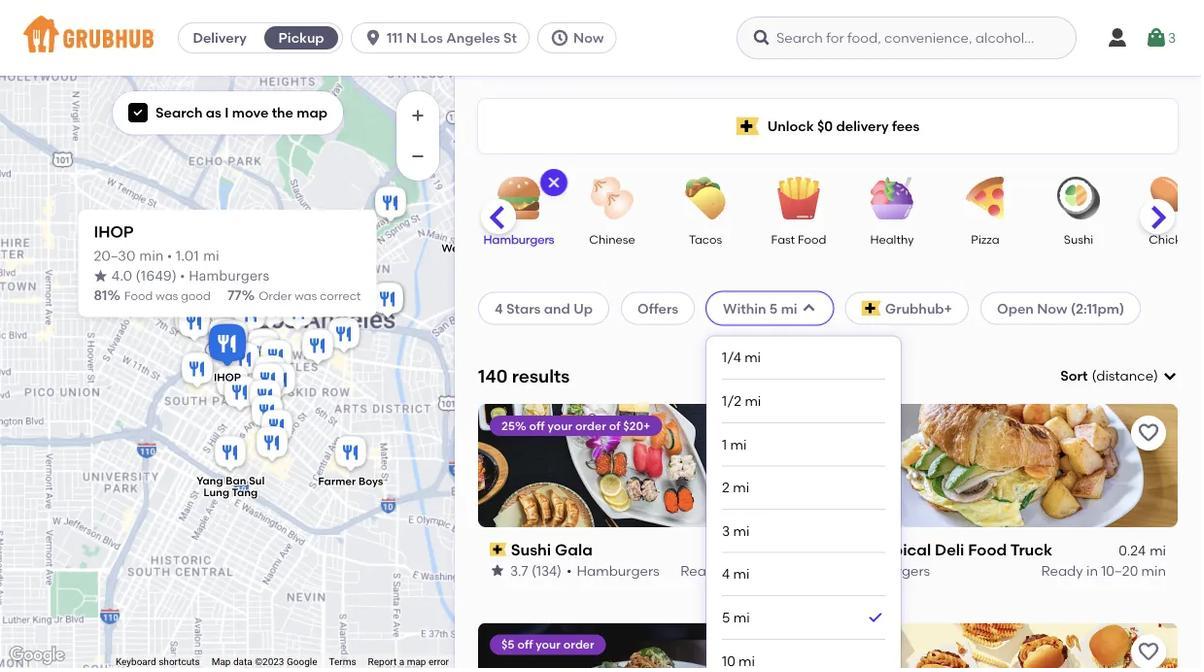 Task type: describe. For each thing, give the bounding box(es) containing it.
results
[[512, 366, 570, 387]]

fast food
[[771, 232, 827, 246]]

wendy's
[[442, 242, 486, 255]]

sort
[[1061, 368, 1088, 385]]

hamburgers inside map region
[[189, 270, 269, 283]]

3 for 3
[[1168, 30, 1176, 46]]

svg image inside 3 button
[[1145, 26, 1168, 50]]

order for $5 off your order
[[564, 638, 595, 652]]

delivery button
[[179, 22, 261, 53]]

( for distance
[[1092, 368, 1097, 385]]

tropical deli food truck image
[[298, 327, 337, 369]]

mi for 0.24 mi
[[1150, 543, 1167, 560]]

google image
[[5, 644, 69, 669]]

svg image inside 111 n los angeles st button
[[364, 28, 383, 48]]

distance
[[1097, 368, 1154, 385]]

delivery
[[193, 30, 247, 46]]

deli
[[935, 541, 965, 560]]

star icon image
[[490, 563, 506, 579]]

delivery
[[837, 118, 889, 134]]

2 horizontal spatial svg image
[[802, 301, 817, 316]]

chicken
[[1149, 232, 1196, 246]]

ihop for ihop
[[214, 371, 241, 385]]

bossa nova image
[[213, 363, 252, 405]]

subscription pass image for tropical deli food truck
[[848, 544, 865, 557]]

was for 81
[[156, 289, 178, 304]]

sushi for sushi gala
[[511, 541, 551, 560]]

grubhub plus flag logo image for unlock $0 delivery fees
[[737, 117, 760, 136]]

) for sort ( distance )
[[1154, 368, 1159, 385]]

$20+
[[623, 419, 651, 433]]

140
[[478, 366, 508, 387]]

25%
[[502, 419, 527, 433]]

mi for 3 mi
[[734, 523, 750, 540]]

burgershop image
[[251, 353, 290, 396]]

correct
[[320, 289, 361, 304]]

1.01
[[176, 250, 199, 264]]

shake shack image
[[251, 291, 290, 333]]

your for 25%
[[548, 419, 573, 433]]

• for 1649
[[180, 270, 185, 283]]

as
[[206, 105, 222, 121]]

ready in 10–20 min
[[1042, 563, 1167, 579]]

keyboard shortcuts
[[116, 657, 200, 668]]

1 horizontal spatial food
[[798, 232, 827, 246]]

within 5 mi
[[723, 300, 798, 317]]

0.23
[[761, 543, 789, 560]]

vurger guyz image
[[225, 340, 263, 383]]

hill street bar & restaurant image
[[278, 293, 317, 335]]

1/4 mi
[[722, 350, 761, 366]]

mi for 5 mi
[[734, 610, 750, 626]]

tacos image
[[672, 177, 740, 220]]

81
[[94, 287, 107, 304]]

tropical deli food truck
[[869, 541, 1053, 560]]

and
[[544, 300, 570, 317]]

google
[[287, 657, 317, 668]]

10–20
[[1102, 563, 1139, 579]]

chinese
[[589, 232, 635, 246]]

0.23 mi
[[761, 543, 809, 560]]

off for 25%
[[529, 419, 545, 433]]

lung
[[204, 487, 229, 500]]

rating image
[[94, 270, 107, 282]]

4.0 ( 1649 )
[[111, 270, 176, 283]]

n
[[406, 30, 417, 46]]

denny's image
[[368, 280, 407, 323]]

yang ban sul lung tang
[[197, 475, 265, 500]]

111
[[387, 30, 403, 46]]

min for sushi gala
[[784, 563, 809, 579]]

cargo snack shack image
[[371, 184, 410, 227]]

2 mi
[[722, 480, 750, 496]]

$0
[[817, 118, 833, 134]]

keyboard shortcuts button
[[116, 656, 200, 669]]

ban
[[226, 475, 246, 488]]

5 inside option
[[722, 610, 731, 626]]

mi for 1/4 mi
[[745, 350, 761, 366]]

shayan express image
[[248, 393, 287, 436]]

truck
[[1011, 541, 1053, 560]]

a
[[399, 657, 405, 668]]

master burger image
[[221, 373, 260, 416]]

none field containing sort
[[1061, 367, 1178, 386]]

ihop 20–30 min • 1.01 mi
[[94, 223, 219, 264]]

the melt - 7th & figueroa, la image
[[205, 316, 244, 359]]

1 mi
[[722, 436, 747, 453]]

plus icon image
[[408, 106, 428, 125]]

error
[[429, 657, 449, 668]]

0.24 mi
[[1119, 543, 1167, 560]]

off for $5
[[518, 638, 533, 652]]

order
[[259, 289, 292, 304]]

shortcuts
[[159, 657, 200, 668]]

los
[[420, 30, 443, 46]]

ihop image
[[204, 321, 251, 372]]

hamburgers down gala
[[577, 563, 660, 579]]

$5 off your order
[[502, 638, 595, 652]]

2
[[722, 480, 730, 496]]

within
[[723, 300, 767, 317]]

salt n peppa image
[[245, 334, 284, 377]]

grubhub+
[[885, 300, 953, 317]]

map
[[212, 657, 231, 668]]

mi inside ihop 20–30 min • 1.01 mi
[[203, 250, 219, 264]]

pizza
[[972, 232, 1000, 246]]

your for $5
[[536, 638, 561, 652]]

3 button
[[1145, 20, 1176, 55]]

arda's cafe image
[[244, 327, 283, 369]]

svg image for now
[[550, 28, 570, 48]]

burger den image
[[368, 280, 407, 323]]

farmer
[[318, 475, 356, 488]]

now inside the now button
[[574, 30, 604, 46]]

mi for 0.23 mi
[[792, 543, 809, 560]]

map region
[[0, 0, 523, 669]]

% for 81
[[107, 287, 120, 304]]

minus icon image
[[408, 147, 428, 166]]

wendy's tortas
[[442, 242, 521, 255]]

dollis - breakfast restaurant image
[[175, 303, 214, 346]]

food for 81 % food was good
[[124, 289, 153, 304]]

in for tropical deli food truck
[[1087, 563, 1098, 579]]

pickup button
[[261, 22, 342, 53]]

3 mi
[[722, 523, 750, 540]]

offers
[[638, 300, 679, 317]]

3.7
[[510, 563, 528, 579]]

1/2
[[722, 393, 742, 409]]

5 mi
[[722, 610, 750, 626]]

yang
[[197, 475, 223, 488]]

1/2 mi
[[722, 393, 761, 409]]

20–30 inside ihop 20–30 min • 1.01 mi
[[94, 250, 136, 264]]

healthy image
[[858, 177, 926, 220]]

search as i move the map
[[156, 105, 328, 121]]

5 mi option
[[722, 597, 886, 641]]

hamburgers down tropical
[[848, 563, 931, 579]]

the
[[272, 105, 294, 121]]

main navigation navigation
[[0, 0, 1202, 76]]

1649
[[141, 270, 172, 283]]

subscription pass image for sushi gala
[[490, 544, 507, 557]]

0 vertical spatial 5
[[770, 300, 778, 317]]

1/4
[[722, 350, 742, 366]]

up
[[574, 300, 593, 317]]

sushi image
[[1045, 177, 1113, 220]]

move
[[232, 105, 269, 121]]

sushi gala image
[[325, 315, 364, 358]]

farmer boys
[[318, 475, 383, 488]]

$5
[[502, 638, 515, 652]]

4.0
[[111, 270, 132, 283]]

min for tropical deli food truck
[[1142, 563, 1167, 579]]



Task type: vqa. For each thing, say whether or not it's contained in the screenshot.
98134
no



Task type: locate. For each thing, give the bounding box(es) containing it.
now button
[[538, 22, 624, 53]]

search
[[156, 105, 203, 121]]

3 inside button
[[1168, 30, 1176, 46]]

None field
[[1061, 367, 1178, 386]]

terms link
[[329, 657, 356, 668]]

grubhub plus flag logo image
[[737, 117, 760, 136], [862, 301, 882, 316]]

0 horizontal spatial • hamburgers
[[180, 270, 269, 283]]

chinese image
[[578, 177, 646, 220]]

report a map error
[[368, 657, 449, 668]]

1 horizontal spatial %
[[242, 287, 255, 304]]

1 vertical spatial sushi
[[511, 541, 551, 560]]

0 vertical spatial svg image
[[550, 28, 570, 48]]

list box
[[722, 337, 886, 669]]

unlock
[[768, 118, 814, 134]]

was right order
[[295, 289, 317, 304]]

• inside ihop 20–30 min • 1.01 mi
[[167, 250, 172, 264]]

mi for 2 mi
[[733, 480, 750, 496]]

tortas
[[488, 242, 521, 255]]

0 vertical spatial 3
[[1168, 30, 1176, 46]]

ihop
[[94, 223, 134, 242], [214, 371, 241, 385]]

food right deli
[[968, 541, 1007, 560]]

• hamburgers for 3.7 (134)
[[567, 563, 660, 579]]

off right $5
[[518, 638, 533, 652]]

2 was from the left
[[295, 289, 317, 304]]

good
[[181, 289, 211, 304]]

77 % order was correct
[[228, 287, 361, 304]]

• for 3.7 (134)
[[567, 563, 572, 579]]

save this restaurant image right 1 mi
[[780, 422, 803, 445]]

was inside 77 % order was correct
[[295, 289, 317, 304]]

food for tropical deli food truck
[[968, 541, 1007, 560]]

d-town burger bar image
[[257, 337, 296, 380]]

5 down 4 mi
[[722, 610, 731, 626]]

1 vertical spatial food
[[124, 289, 153, 304]]

gus's drive-in image
[[167, 237, 206, 280]]

1 horizontal spatial in
[[1087, 563, 1098, 579]]

off
[[529, 419, 545, 433], [518, 638, 533, 652]]

tang
[[232, 487, 258, 500]]

0 horizontal spatial 3
[[722, 523, 730, 540]]

hamburgers image
[[485, 177, 553, 220]]

1 vertical spatial 5
[[722, 610, 731, 626]]

4 inside list box
[[722, 566, 730, 583]]

map right a
[[407, 657, 426, 668]]

1 vertical spatial grubhub plus flag logo image
[[862, 301, 882, 316]]

2 vertical spatial svg image
[[802, 301, 817, 316]]

save this restaurant button down 10–20
[[1132, 635, 1167, 669]]

1 ready from the left
[[681, 563, 723, 579]]

20–30 down 0.23
[[741, 563, 781, 579]]

2 horizontal spatial min
[[1142, 563, 1167, 579]]

% down 4.0
[[107, 287, 120, 304]]

svg image
[[550, 28, 570, 48], [132, 107, 144, 119], [802, 301, 817, 316]]

0 horizontal spatial in
[[726, 563, 738, 579]]

1 vertical spatial 20–30
[[741, 563, 781, 579]]

Search for food, convenience, alcohol... search field
[[737, 17, 1077, 59]]

in for sushi gala
[[726, 563, 738, 579]]

1 vertical spatial 4
[[722, 566, 730, 583]]

svg image for search as i move the map
[[132, 107, 144, 119]]

0 vertical spatial off
[[529, 419, 545, 433]]

your right $5
[[536, 638, 561, 652]]

smashburger image
[[178, 350, 217, 393]]

5 right within
[[770, 300, 778, 317]]

0 vertical spatial now
[[574, 30, 604, 46]]

min inside ihop 20–30 min • 1.01 mi
[[139, 250, 164, 264]]

0 horizontal spatial 4
[[495, 300, 503, 317]]

0 horizontal spatial 5
[[722, 610, 731, 626]]

(134)
[[532, 563, 562, 579]]

sort ( distance )
[[1061, 368, 1159, 385]]

3 for 3 mi
[[722, 523, 730, 540]]

4 down 3 mi
[[722, 566, 730, 583]]

sushi down sushi image
[[1064, 232, 1094, 246]]

mi for 1 mi
[[731, 436, 747, 453]]

save this restaurant image for save this restaurant button corresponding to shake shack logo
[[1137, 641, 1161, 665]]

save this restaurant image down 10–20
[[1137, 641, 1161, 665]]

boys
[[359, 475, 383, 488]]

• left the 1.01
[[167, 250, 172, 264]]

0 vertical spatial •
[[167, 250, 172, 264]]

1 horizontal spatial •
[[180, 270, 185, 283]]

1 vertical spatial (
[[1092, 368, 1097, 385]]

mi right 2
[[733, 480, 750, 496]]

mi right 0.24
[[1150, 543, 1167, 560]]

ready down 3 mi
[[681, 563, 723, 579]]

0 vertical spatial map
[[297, 105, 328, 121]]

1 vertical spatial off
[[518, 638, 533, 652]]

0 vertical spatial save this restaurant image
[[780, 422, 803, 445]]

1 vertical spatial svg image
[[132, 107, 144, 119]]

grubhub plus flag logo image left unlock
[[737, 117, 760, 136]]

mi for 1/2 mi
[[745, 393, 761, 409]]

gala
[[555, 541, 593, 560]]

min down 0.24 mi
[[1142, 563, 1167, 579]]

( right sort
[[1092, 368, 1097, 385]]

0 vertical spatial )
[[172, 270, 176, 283]]

)
[[172, 270, 176, 283], [1154, 368, 1159, 385]]

• hamburgers up 77 on the top of page
[[180, 270, 269, 283]]

map right the
[[297, 105, 328, 121]]

angeles
[[446, 30, 500, 46]]

1 vertical spatial now
[[1037, 300, 1068, 317]]

111 n los angeles st
[[387, 30, 517, 46]]

2 in from the left
[[1087, 563, 1098, 579]]

2 horizontal spatial •
[[567, 563, 572, 579]]

1 vertical spatial save this restaurant image
[[1137, 641, 1161, 665]]

healthy
[[870, 232, 914, 246]]

111 n los angeles st button
[[351, 22, 538, 53]]

0 horizontal spatial sushi
[[511, 541, 551, 560]]

0 horizontal spatial •
[[167, 250, 172, 264]]

fast food image
[[765, 177, 833, 220]]

now right st
[[574, 30, 604, 46]]

1 horizontal spatial ready
[[1042, 563, 1084, 579]]

tropical deli food truck logo image
[[836, 404, 1178, 528]]

in down 3 mi
[[726, 563, 738, 579]]

1 horizontal spatial 3
[[1168, 30, 1176, 46]]

0 horizontal spatial 20–30
[[94, 250, 136, 264]]

svg image
[[1106, 26, 1130, 50], [1145, 26, 1168, 50], [364, 28, 383, 48], [752, 28, 772, 48], [546, 175, 562, 191], [1163, 369, 1178, 384]]

3 inside list box
[[722, 523, 730, 540]]

ihop for ihop 20–30 min • 1.01 mi
[[94, 223, 134, 242]]

ready in 20–30 min
[[681, 563, 809, 579]]

was inside 81 % food was good
[[156, 289, 178, 304]]

order
[[576, 419, 606, 433], [564, 638, 595, 652]]

1 vertical spatial order
[[564, 638, 595, 652]]

was down "1649"
[[156, 289, 178, 304]]

mi down 3 mi
[[734, 566, 750, 583]]

1 horizontal spatial svg image
[[550, 28, 570, 48]]

hamburgers down hamburgers image
[[484, 232, 555, 246]]

bonaventure brewing co. image
[[230, 296, 269, 338]]

• hamburgers down gala
[[567, 563, 660, 579]]

report
[[368, 657, 397, 668]]

0 horizontal spatial now
[[574, 30, 604, 46]]

1 horizontal spatial • hamburgers
[[567, 563, 660, 579]]

save this restaurant button for tropical deli food truck logo at the right of page
[[1132, 416, 1167, 451]]

0 vertical spatial 4
[[495, 300, 503, 317]]

save this restaurant image
[[780, 422, 803, 445], [1137, 641, 1161, 665]]

keyboard
[[116, 657, 156, 668]]

0 vertical spatial your
[[548, 419, 573, 433]]

save this restaurant button right 1 mi
[[774, 416, 809, 451]]

( for 1649
[[136, 270, 141, 283]]

• hamburgers
[[180, 270, 269, 283], [567, 563, 660, 579]]

ready for tropical deli food truck
[[1042, 563, 1084, 579]]

1 subscription pass image from the left
[[490, 544, 507, 557]]

grubhub plus flag logo image left grubhub+
[[862, 301, 882, 316]]

1 horizontal spatial 5
[[770, 300, 778, 317]]

burger district image
[[246, 377, 285, 420]]

data
[[233, 657, 252, 668]]

map data ©2023 google
[[212, 657, 317, 668]]

77
[[228, 287, 242, 304]]

ihop inside ihop 20–30 min • 1.01 mi
[[94, 223, 134, 242]]

min up "1649"
[[139, 250, 164, 264]]

shake shack logo image
[[836, 624, 1178, 669]]

0 horizontal spatial )
[[172, 270, 176, 283]]

terms
[[329, 657, 356, 668]]

1 horizontal spatial )
[[1154, 368, 1159, 385]]

tacos
[[689, 232, 722, 246]]

wild living foods image
[[249, 361, 288, 403]]

• down gala
[[567, 563, 572, 579]]

svg image right within 5 mi
[[802, 301, 817, 316]]

1
[[722, 436, 727, 453]]

map
[[297, 105, 328, 121], [407, 657, 426, 668]]

grubhub plus flag logo image for grubhub+
[[862, 301, 882, 316]]

svg image right st
[[550, 28, 570, 48]]

1 horizontal spatial now
[[1037, 300, 1068, 317]]

0 horizontal spatial grubhub plus flag logo image
[[737, 117, 760, 136]]

0 vertical spatial ihop
[[94, 223, 134, 242]]

yang ban sul lung tang image
[[211, 434, 250, 476]]

4 for 4 stars and up
[[495, 300, 503, 317]]

• hamburgers inside map region
[[180, 270, 269, 283]]

svg image inside the now button
[[550, 28, 570, 48]]

open
[[997, 300, 1034, 317]]

1 horizontal spatial 4
[[722, 566, 730, 583]]

mi right "1/2"
[[745, 393, 761, 409]]

1 horizontal spatial sushi
[[1064, 232, 1094, 246]]

farmer boys image
[[331, 434, 370, 476]]

of
[[609, 419, 621, 433]]

the little jewel of new orleans image
[[332, 242, 371, 285]]

save this restaurant button down distance
[[1132, 416, 1167, 451]]

1 was from the left
[[156, 289, 178, 304]]

1 in from the left
[[726, 563, 738, 579]]

food inside 81 % food was good
[[124, 289, 153, 304]]

save this restaurant image
[[1137, 422, 1161, 445]]

• hamburgers for 1649
[[180, 270, 269, 283]]

5
[[770, 300, 778, 317], [722, 610, 731, 626]]

sushi up 3.7 (134) on the bottom left of the page
[[511, 541, 551, 560]]

0 horizontal spatial ready
[[681, 563, 723, 579]]

0 horizontal spatial food
[[124, 289, 153, 304]]

0 vertical spatial order
[[576, 419, 606, 433]]

order left of
[[576, 419, 606, 433]]

0 horizontal spatial map
[[297, 105, 328, 121]]

vegan hooligans image
[[261, 361, 299, 403]]

your right 25%
[[548, 419, 573, 433]]

sushi for sushi
[[1064, 232, 1094, 246]]

% for 77
[[242, 287, 255, 304]]

mi right within
[[781, 300, 798, 317]]

ready for sushi gala
[[681, 563, 723, 579]]

0 horizontal spatial svg image
[[132, 107, 144, 119]]

fees
[[892, 118, 920, 134]]

mi for 4 mi
[[734, 566, 750, 583]]

1 vertical spatial 3
[[722, 523, 730, 540]]

pizza image
[[952, 177, 1020, 220]]

0 horizontal spatial subscription pass image
[[490, 544, 507, 557]]

4
[[495, 300, 503, 317], [722, 566, 730, 583]]

0 horizontal spatial (
[[136, 270, 141, 283]]

4 stars and up
[[495, 300, 593, 317]]

check icon image
[[866, 609, 886, 628]]

0 vertical spatial food
[[798, 232, 827, 246]]

20–30 up 4.0
[[94, 250, 136, 264]]

% left order
[[242, 287, 255, 304]]

subscription pass image
[[490, 544, 507, 557], [848, 544, 865, 557]]

open now (2:11pm)
[[997, 300, 1125, 317]]

0 horizontal spatial %
[[107, 287, 120, 304]]

1 vertical spatial • hamburgers
[[567, 563, 660, 579]]

sushi
[[1064, 232, 1094, 246], [511, 541, 551, 560]]

0 horizontal spatial ihop
[[94, 223, 134, 242]]

( right 4.0
[[136, 270, 141, 283]]

1 horizontal spatial map
[[407, 657, 426, 668]]

ready down truck
[[1042, 563, 1084, 579]]

the vegan joint image
[[258, 407, 296, 450]]

mi up ready in 20–30 min
[[734, 523, 750, 540]]

1 horizontal spatial grubhub plus flag logo image
[[862, 301, 882, 316]]

( inside field
[[1092, 368, 1097, 385]]

now
[[574, 30, 604, 46], [1037, 300, 1068, 317]]

0 vertical spatial grubhub plus flag logo image
[[737, 117, 760, 136]]

140 results
[[478, 366, 570, 387]]

1 vertical spatial your
[[536, 638, 561, 652]]

4 mi
[[722, 566, 750, 583]]

1 horizontal spatial 20–30
[[741, 563, 781, 579]]

food down '4.0 ( 1649 )'
[[124, 289, 153, 304]]

mi down 4 mi
[[734, 610, 750, 626]]

min down 0.23 mi
[[784, 563, 809, 579]]

0 horizontal spatial save this restaurant image
[[780, 422, 803, 445]]

subscription pass image left tropical
[[848, 544, 865, 557]]

tropical
[[869, 541, 932, 560]]

unlock $0 delivery fees
[[768, 118, 920, 134]]

ale's restaurant image
[[253, 424, 292, 467]]

1 vertical spatial )
[[1154, 368, 1159, 385]]

1 horizontal spatial save this restaurant image
[[1137, 641, 1161, 665]]

1 horizontal spatial was
[[295, 289, 317, 304]]

order right $5
[[564, 638, 595, 652]]

2 horizontal spatial food
[[968, 541, 1007, 560]]

2 subscription pass image from the left
[[848, 544, 865, 557]]

hamburgers up 77 on the top of page
[[189, 270, 269, 283]]

mi right 1/4
[[745, 350, 761, 366]]

0 vertical spatial 20–30
[[94, 250, 136, 264]]

habibi bites image
[[171, 299, 210, 342]]

2 vertical spatial •
[[567, 563, 572, 579]]

( inside map region
[[136, 270, 141, 283]]

hill street bar & restaurant logo image
[[478, 624, 820, 669]]

0 vertical spatial sushi
[[1064, 232, 1094, 246]]

i
[[225, 105, 229, 121]]

list box containing 1/4 mi
[[722, 337, 886, 669]]

0 horizontal spatial was
[[156, 289, 178, 304]]

) up save this restaurant image
[[1154, 368, 1159, 385]]

mi right 0.23
[[792, 543, 809, 560]]

food right fast
[[798, 232, 827, 246]]

(
[[136, 270, 141, 283], [1092, 368, 1097, 385]]

now right open
[[1037, 300, 1068, 317]]

stars
[[507, 300, 541, 317]]

mi inside 5 mi option
[[734, 610, 750, 626]]

el charro restaurant image
[[156, 262, 194, 304]]

save this restaurant button for shake shack logo
[[1132, 635, 1167, 669]]

chicken image
[[1138, 177, 1202, 220]]

your
[[548, 419, 573, 433], [536, 638, 561, 652]]

2 ready from the left
[[1042, 563, 1084, 579]]

fast
[[771, 232, 795, 246]]

4 for 4 mi
[[722, 566, 730, 583]]

1 horizontal spatial (
[[1092, 368, 1097, 385]]

1 % from the left
[[107, 287, 120, 304]]

2 vertical spatial food
[[968, 541, 1007, 560]]

hamburgers
[[484, 232, 555, 246], [189, 270, 269, 283], [577, 563, 660, 579], [848, 563, 931, 579]]

) inside map region
[[172, 270, 176, 283]]

1 horizontal spatial ihop
[[214, 371, 241, 385]]

was for 77
[[295, 289, 317, 304]]

0 horizontal spatial min
[[139, 250, 164, 264]]

in left 10–20
[[1087, 563, 1098, 579]]

3.7 (134)
[[510, 563, 562, 579]]

1 vertical spatial •
[[180, 270, 185, 283]]

1 vertical spatial ihop
[[214, 371, 241, 385]]

sul
[[249, 475, 265, 488]]

mi right the 1.01
[[203, 250, 219, 264]]

25% off your order of $20+
[[502, 419, 651, 433]]

) down the 1.01
[[172, 270, 176, 283]]

svg image left search
[[132, 107, 144, 119]]

off right 25%
[[529, 419, 545, 433]]

1 vertical spatial map
[[407, 657, 426, 668]]

•
[[167, 250, 172, 264], [180, 270, 185, 283], [567, 563, 572, 579]]

save this restaurant button
[[774, 416, 809, 451], [1132, 416, 1167, 451], [1132, 635, 1167, 669]]

0.24
[[1119, 543, 1146, 560]]

anna's fish market dtla image
[[213, 318, 252, 361]]

mi right 1
[[731, 436, 747, 453]]

subscription pass image up "star icon"
[[490, 544, 507, 557]]

(2:11pm)
[[1071, 300, 1125, 317]]

sushi gala logo image
[[478, 404, 820, 528]]

) for 4.0 ( 1649 )
[[172, 270, 176, 283]]

min
[[139, 250, 164, 264], [784, 563, 809, 579], [1142, 563, 1167, 579]]

save this restaurant image for save this restaurant button right of 1 mi
[[780, 422, 803, 445]]

4 left stars at top
[[495, 300, 503, 317]]

mi
[[203, 250, 219, 264], [781, 300, 798, 317], [745, 350, 761, 366], [745, 393, 761, 409], [731, 436, 747, 453], [733, 480, 750, 496], [734, 523, 750, 540], [792, 543, 809, 560], [1150, 543, 1167, 560], [734, 566, 750, 583], [734, 610, 750, 626]]

1 horizontal spatial subscription pass image
[[848, 544, 865, 557]]

• down the 1.01
[[180, 270, 185, 283]]

order for 25% off your order of $20+
[[576, 419, 606, 433]]

2 % from the left
[[242, 287, 255, 304]]

0 vertical spatial (
[[136, 270, 141, 283]]

3
[[1168, 30, 1176, 46], [722, 523, 730, 540]]

0 vertical spatial • hamburgers
[[180, 270, 269, 283]]

1 horizontal spatial min
[[784, 563, 809, 579]]

©2023
[[255, 657, 284, 668]]



